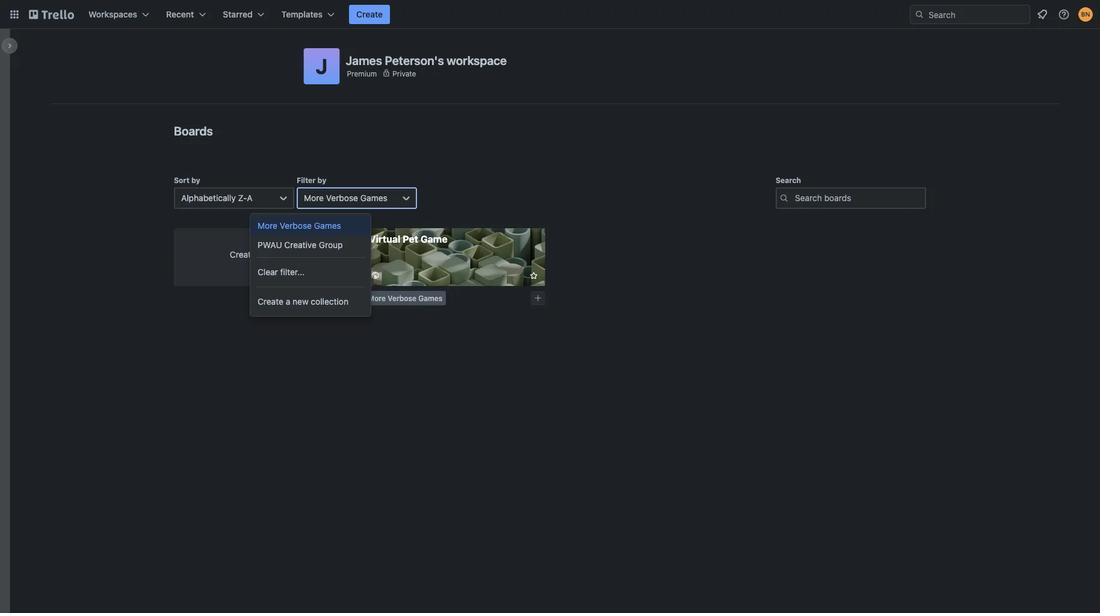 Task type: vqa. For each thing, say whether or not it's contained in the screenshot.
Project
no



Task type: describe. For each thing, give the bounding box(es) containing it.
0 notifications image
[[1036, 7, 1050, 22]]

back to home image
[[29, 5, 74, 24]]

j
[[316, 54, 328, 79]]

virtual
[[369, 233, 401, 245]]

boards
[[174, 123, 213, 138]]

workspaces
[[89, 9, 137, 19]]

group
[[319, 240, 343, 250]]

james peterson's workspace premium
[[346, 53, 507, 78]]

pwau
[[258, 240, 282, 250]]

0 horizontal spatial new
[[258, 250, 274, 260]]

pwau creative group
[[258, 240, 343, 250]]

peterson's
[[385, 53, 444, 67]]

search
[[776, 176, 802, 184]]

a
[[286, 297, 290, 307]]

search image
[[915, 10, 925, 19]]

starred button
[[216, 5, 272, 24]]

workspace
[[447, 53, 507, 67]]

recent button
[[159, 5, 213, 24]]

alphabetically z-a
[[181, 193, 253, 203]]

1 horizontal spatial verbose
[[326, 193, 358, 203]]

more verbose games inside the more verbose games button
[[368, 294, 443, 302]]

a
[[247, 193, 253, 203]]

create for create a new collection
[[258, 297, 284, 307]]

create button
[[349, 5, 390, 24]]

virtual pet game
[[369, 233, 448, 245]]

sm image
[[369, 269, 381, 281]]

Search field
[[925, 5, 1030, 23]]

starred
[[223, 9, 253, 19]]

j button
[[304, 48, 340, 84]]

click to star this board. it will be added to your starred list. image
[[529, 270, 540, 281]]

more verbose games button
[[365, 291, 446, 305]]

by for more
[[318, 176, 327, 184]]

Search text field
[[776, 187, 927, 209]]

primary element
[[0, 0, 1101, 29]]

create for create new board
[[230, 250, 256, 260]]

open information menu image
[[1059, 8, 1071, 20]]

board
[[276, 250, 299, 260]]

0 vertical spatial more verbose games
[[304, 193, 388, 203]]

ben nelson (bennelson96) image
[[1079, 7, 1094, 22]]

collection
[[311, 297, 349, 307]]



Task type: locate. For each thing, give the bounding box(es) containing it.
recent
[[166, 9, 194, 19]]

2 vertical spatial verbose
[[388, 294, 417, 302]]

premium
[[347, 69, 377, 78]]

games
[[361, 193, 388, 203], [314, 221, 341, 231], [419, 294, 443, 302]]

1 horizontal spatial by
[[318, 176, 327, 184]]

1 vertical spatial new
[[293, 297, 309, 307]]

clear filter... button
[[251, 263, 371, 282]]

1 vertical spatial more verbose games
[[258, 221, 341, 231]]

more inside button
[[368, 294, 386, 302]]

2 vertical spatial more verbose games
[[368, 294, 443, 302]]

0 horizontal spatial by
[[191, 176, 200, 184]]

filter
[[297, 176, 316, 184]]

templates button
[[274, 5, 342, 24]]

verbose down virtual pet game at left
[[388, 294, 417, 302]]

2 by from the left
[[318, 176, 327, 184]]

game
[[421, 233, 448, 245]]

private
[[393, 69, 416, 78]]

new up clear
[[258, 250, 274, 260]]

games inside the more verbose games button
[[419, 294, 443, 302]]

create a new collection button
[[251, 292, 371, 311]]

create new board
[[230, 250, 299, 260]]

games up group
[[314, 221, 341, 231]]

create up james
[[357, 9, 383, 19]]

games down virtual pet game link
[[419, 294, 443, 302]]

alphabetically
[[181, 193, 236, 203]]

sort
[[174, 176, 190, 184]]

2 horizontal spatial create
[[357, 9, 383, 19]]

0 horizontal spatial games
[[314, 221, 341, 231]]

1 vertical spatial create
[[230, 250, 256, 260]]

create a new collection
[[258, 297, 349, 307]]

virtual pet game link
[[365, 228, 546, 286]]

pet
[[403, 233, 419, 245]]

2 vertical spatial create
[[258, 297, 284, 307]]

0 horizontal spatial create
[[230, 250, 256, 260]]

more down "sm" image
[[368, 294, 386, 302]]

more verbose games down "sm" image
[[368, 294, 443, 302]]

z-
[[238, 193, 247, 203]]

1 horizontal spatial games
[[361, 193, 388, 203]]

filter...
[[280, 267, 305, 277]]

1 horizontal spatial create
[[258, 297, 284, 307]]

0 vertical spatial verbose
[[326, 193, 358, 203]]

2 horizontal spatial games
[[419, 294, 443, 302]]

1 horizontal spatial new
[[293, 297, 309, 307]]

create left the "a"
[[258, 297, 284, 307]]

more verbose games up pwau creative group
[[258, 221, 341, 231]]

add a new collection image
[[534, 294, 543, 302]]

0 vertical spatial create
[[357, 9, 383, 19]]

2 horizontal spatial verbose
[[388, 294, 417, 302]]

2 vertical spatial games
[[419, 294, 443, 302]]

verbose inside the more verbose games button
[[388, 294, 417, 302]]

creative
[[284, 240, 317, 250]]

1 horizontal spatial more
[[304, 193, 324, 203]]

verbose
[[326, 193, 358, 203], [280, 221, 312, 231], [388, 294, 417, 302]]

1 vertical spatial verbose
[[280, 221, 312, 231]]

by right filter
[[318, 176, 327, 184]]

more
[[304, 193, 324, 203], [258, 221, 278, 231], [368, 294, 386, 302]]

new
[[258, 250, 274, 260], [293, 297, 309, 307]]

create inside button
[[258, 297, 284, 307]]

create left pwau
[[230, 250, 256, 260]]

clear
[[258, 267, 278, 277]]

clear filter...
[[258, 267, 305, 277]]

1 by from the left
[[191, 176, 200, 184]]

create for create
[[357, 9, 383, 19]]

verbose down filter by
[[326, 193, 358, 203]]

more verbose games down filter by
[[304, 193, 388, 203]]

more up pwau
[[258, 221, 278, 231]]

games up virtual
[[361, 193, 388, 203]]

0 horizontal spatial more
[[258, 221, 278, 231]]

verbose up pwau creative group
[[280, 221, 312, 231]]

templates
[[282, 9, 323, 19]]

0 horizontal spatial verbose
[[280, 221, 312, 231]]

2 vertical spatial more
[[368, 294, 386, 302]]

by for alphabetically
[[191, 176, 200, 184]]

0 vertical spatial new
[[258, 250, 274, 260]]

sort by
[[174, 176, 200, 184]]

workspaces button
[[81, 5, 157, 24]]

1 vertical spatial more
[[258, 221, 278, 231]]

0 vertical spatial games
[[361, 193, 388, 203]]

more verbose games
[[304, 193, 388, 203], [258, 221, 341, 231], [368, 294, 443, 302]]

create
[[357, 9, 383, 19], [230, 250, 256, 260], [258, 297, 284, 307]]

new right the "a"
[[293, 297, 309, 307]]

create inside "button"
[[357, 9, 383, 19]]

by right the sort
[[191, 176, 200, 184]]

by
[[191, 176, 200, 184], [318, 176, 327, 184]]

0 vertical spatial more
[[304, 193, 324, 203]]

james
[[346, 53, 382, 67]]

new inside button
[[293, 297, 309, 307]]

more down filter by
[[304, 193, 324, 203]]

1 vertical spatial games
[[314, 221, 341, 231]]

2 horizontal spatial more
[[368, 294, 386, 302]]

filter by
[[297, 176, 327, 184]]



